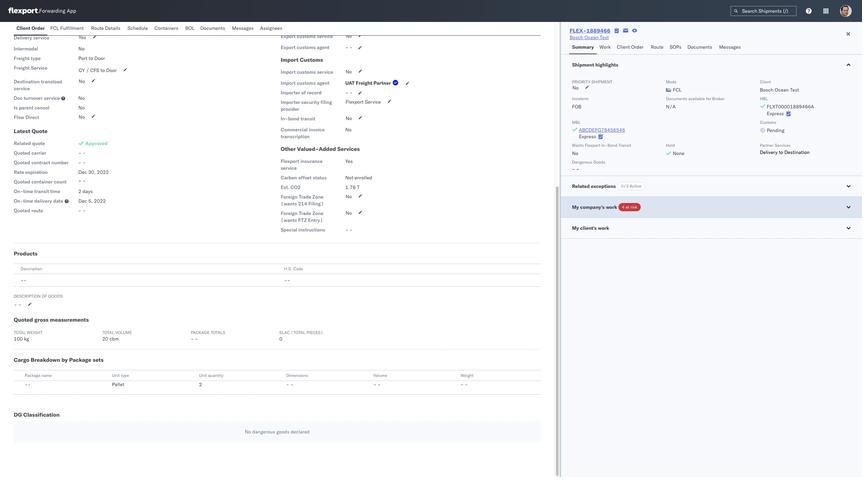 Task type: vqa. For each thing, say whether or not it's contained in the screenshot.
the 11:59
no



Task type: describe. For each thing, give the bounding box(es) containing it.
on-time transit time
[[14, 189, 60, 195]]

unit for unit type
[[112, 373, 120, 379]]

consol
[[35, 105, 49, 111]]

weight
[[27, 331, 43, 336]]

0 horizontal spatial test
[[600, 34, 609, 41]]

quoted for quoted route
[[14, 208, 30, 214]]

express for hbl
[[767, 111, 784, 117]]

parent
[[19, 105, 33, 111]]

sops button
[[667, 41, 685, 54]]

flex-1889466
[[570, 27, 610, 34]]

days
[[83, 189, 93, 195]]

0 horizontal spatial partner
[[373, 80, 391, 86]]

service for flexport service
[[365, 99, 381, 105]]

invoice
[[309, 127, 325, 133]]

route details button
[[88, 22, 125, 35]]

0
[[279, 336, 282, 343]]

fulfillment
[[60, 25, 84, 31]]

route details
[[91, 25, 120, 31]]

h.s. code
[[284, 267, 303, 272]]

incoterm
[[572, 96, 589, 101]]

company's
[[580, 204, 605, 211]]

bosch inside client bosch ocean test incoterm fob
[[760, 87, 773, 93]]

package totals - -
[[191, 331, 225, 343]]

1 vertical spatial client
[[617, 44, 630, 50]]

of for security
[[301, 90, 306, 96]]

0 vertical spatial to
[[89, 55, 93, 62]]

time up date
[[50, 189, 60, 195]]

type for unit type
[[121, 373, 129, 379]]

quantity
[[208, 373, 223, 379]]

by
[[61, 357, 68, 364]]

flexport for importer security filing provider
[[346, 99, 364, 105]]

dimensions
[[286, 373, 308, 379]]

messages for the topmost messages button
[[232, 25, 254, 31]]

freight type
[[14, 55, 41, 62]]

quoted for quoted gross measurements
[[14, 317, 33, 324]]

destination inside destination transload service
[[14, 79, 40, 85]]

service up delivery service
[[30, 24, 46, 30]]

transit
[[618, 143, 631, 148]]

at
[[626, 205, 629, 210]]

details
[[105, 25, 120, 31]]

foreign for foreign trade zone (wants ftz entry)
[[281, 211, 297, 217]]

0 horizontal spatial in-
[[281, 116, 288, 122]]

flow
[[14, 114, 24, 121]]

quote
[[32, 128, 47, 135]]

(wants for foreign trade zone (wants ftz entry)
[[281, 217, 297, 224]]

priority shipment
[[572, 79, 612, 85]]

import for import customs service
[[281, 69, 296, 75]]

0 horizontal spatial client
[[16, 25, 30, 31]]

1 vertical spatial documents
[[687, 44, 712, 50]]

0 vertical spatial yes
[[79, 34, 86, 41]]

service for export customs service
[[317, 33, 333, 40]]

flex-
[[570, 27, 587, 34]]

importer for importer of record
[[281, 90, 300, 96]]

ftz
[[298, 217, 307, 224]]

service for freight service
[[31, 65, 47, 71]]

destination transload service
[[14, 79, 62, 92]]

0 horizontal spatial bosch
[[570, 34, 583, 41]]

agent for export customs
[[317, 44, 329, 51]]

service for import customs service
[[317, 69, 333, 75]]

fcl for fcl
[[673, 87, 682, 93]]

partner services delivery to destination
[[760, 143, 810, 156]]

test inside client bosch ocean test incoterm fob
[[790, 87, 799, 93]]

2 vertical spatial freight
[[356, 80, 372, 86]]

order for leftmost client order button
[[32, 25, 45, 31]]

customs for export customs
[[300, 21, 323, 27]]

is parent consol
[[14, 105, 49, 111]]

cy / cfs to door
[[79, 67, 117, 74]]

4
[[622, 205, 625, 210]]

1 horizontal spatial door
[[106, 67, 117, 74]]

importer for importer security filing provider
[[281, 99, 300, 105]]

wants
[[572, 143, 584, 148]]

0 horizontal spatial services
[[337, 146, 360, 153]]

in- inside wants flexport in-bond transit no
[[601, 143, 608, 148]]

time for transit
[[23, 189, 33, 195]]

forwarding app link
[[8, 8, 76, 14]]

unit type
[[112, 373, 129, 379]]

description for description
[[21, 267, 42, 272]]

import customs service
[[281, 69, 333, 75]]

co2
[[291, 185, 301, 191]]

related quote
[[14, 141, 45, 147]]

1 vertical spatial package
[[69, 357, 91, 364]]

1 horizontal spatial documents button
[[685, 41, 716, 54]]

quoted for quoted container count
[[14, 179, 30, 185]]

number
[[51, 160, 69, 166]]

priority
[[572, 79, 590, 85]]

of for gross
[[42, 294, 47, 299]]

foreign for foreign trade zone (wants 214 filing)
[[281, 194, 297, 200]]

port
[[78, 55, 87, 62]]

total for 20
[[102, 331, 114, 336]]

doc
[[14, 95, 23, 101]]

bol button
[[183, 22, 198, 35]]

unit quantity
[[199, 373, 223, 379]]

dangerous
[[252, 429, 275, 436]]

to for partner
[[779, 149, 783, 156]]

shipment
[[572, 62, 594, 68]]

uat
[[345, 80, 355, 86]]

customs for import customs service
[[297, 69, 316, 75]]

dec for dec 30, 2022
[[78, 169, 87, 176]]

zone for foreign trade zone (wants 214 filing)
[[312, 194, 323, 200]]

services inside partner services delivery to destination
[[775, 143, 791, 148]]

work
[[599, 44, 611, 50]]

client order for bottom client order button
[[617, 44, 644, 50]]

assignees button
[[257, 22, 286, 35]]

2 vertical spatial customs
[[760, 120, 776, 125]]

flow direct
[[14, 114, 39, 121]]

pallet
[[112, 382, 124, 388]]

abcdefg78456546
[[579, 127, 625, 133]]

summary button
[[569, 41, 597, 54]]

cargo
[[14, 357, 29, 364]]

bosch ocean test
[[570, 34, 609, 41]]

containers
[[154, 25, 178, 31]]

0 horizontal spatial ocean
[[584, 34, 599, 41]]

0 horizontal spatial door
[[94, 55, 105, 62]]

app
[[67, 8, 76, 14]]

(total
[[291, 331, 305, 336]]

(wants for foreign trade zone (wants 214 filing)
[[281, 201, 297, 207]]

quoted carrier
[[14, 150, 46, 156]]

sops
[[670, 44, 682, 50]]

flxt00001889466a
[[767, 104, 814, 110]]

cy
[[79, 67, 85, 74]]

est. co2
[[281, 185, 301, 191]]

order for bottom client order button
[[631, 44, 644, 50]]

forwarding
[[39, 8, 65, 14]]

0/3 active
[[621, 184, 641, 189]]

package for package name
[[25, 373, 40, 379]]

customs for export customs agent
[[297, 44, 316, 51]]

export for export customs service
[[281, 33, 296, 40]]

breakdown
[[31, 357, 60, 364]]

description for description of goods
[[14, 294, 41, 299]]

total volume 20 cbm
[[102, 331, 132, 343]]

quoted for quoted carrier
[[14, 150, 30, 156]]

date
[[53, 198, 63, 204]]

status
[[313, 175, 327, 181]]

my client's work button
[[561, 218, 862, 239]]

n/a
[[666, 104, 676, 110]]

work for my company's work
[[606, 204, 617, 211]]

insurance
[[301, 158, 323, 165]]

type for freight type
[[31, 55, 41, 62]]

export for export customs agent
[[281, 44, 296, 51]]

freight service
[[14, 65, 47, 71]]

no inside wants flexport in-bond transit no
[[572, 150, 578, 157]]

documents available for broker n/a
[[666, 96, 725, 110]]

express for mbl
[[579, 134, 596, 140]]

service for destination transload service
[[14, 86, 30, 92]]

freight for freight type
[[14, 55, 30, 62]]

0 horizontal spatial documents button
[[198, 22, 229, 35]]

shipment
[[591, 79, 612, 85]]

-- for cargo breakdown by package sets
[[25, 382, 31, 388]]

pieces)
[[306, 331, 323, 336]]

in-bond transit
[[281, 116, 315, 122]]

time for delivery
[[23, 198, 33, 204]]

record
[[307, 90, 322, 96]]

pickup service
[[14, 24, 46, 30]]

assignees
[[260, 25, 282, 31]]

export customs
[[281, 21, 323, 27]]

trade for 214
[[299, 194, 311, 200]]

fcl fulfillment
[[50, 25, 84, 31]]

mbl
[[572, 120, 581, 125]]

1 horizontal spatial messages button
[[716, 41, 744, 54]]

pending
[[767, 127, 784, 134]]

flexport inside wants flexport in-bond transit no
[[585, 143, 600, 148]]

my for my client's work
[[572, 225, 579, 232]]

delivery service
[[14, 35, 49, 41]]

t
[[357, 185, 360, 191]]



Task type: locate. For each thing, give the bounding box(es) containing it.
package left 'totals'
[[191, 331, 210, 336]]

1 vertical spatial test
[[790, 87, 799, 93]]

3 export from the top
[[281, 44, 296, 51]]

2 (wants from the top
[[281, 217, 297, 224]]

agent down export customs service
[[317, 44, 329, 51]]

import customs agent
[[281, 80, 329, 86]]

0 horizontal spatial order
[[32, 25, 45, 31]]

my for my company's work
[[572, 204, 579, 211]]

0 horizontal spatial delivery
[[14, 35, 32, 41]]

0 vertical spatial client
[[16, 25, 30, 31]]

goods for dangerous
[[276, 429, 289, 436]]

1 (wants from the top
[[281, 201, 297, 207]]

my
[[572, 204, 579, 211], [572, 225, 579, 232]]

0 horizontal spatial messages
[[232, 25, 254, 31]]

zone up filing)
[[312, 194, 323, 200]]

2022 for dec 30, 2022
[[97, 169, 109, 176]]

1 horizontal spatial transit
[[301, 116, 315, 122]]

delivery down pending
[[760, 149, 778, 156]]

0 vertical spatial messages
[[232, 25, 254, 31]]

risk
[[630, 205, 637, 210]]

flexport service
[[346, 99, 381, 105]]

client inside client bosch ocean test incoterm fob
[[760, 79, 771, 85]]

service up "doc"
[[14, 86, 30, 92]]

highlights
[[595, 62, 618, 68]]

1 horizontal spatial messages
[[719, 44, 741, 50]]

1 zone from the top
[[312, 194, 323, 200]]

trade up ftz
[[299, 211, 311, 217]]

0 vertical spatial client order
[[16, 25, 45, 31]]

delivery down pickup
[[14, 35, 32, 41]]

yes up not
[[345, 158, 353, 165]]

none
[[673, 150, 684, 157]]

0 vertical spatial fcl
[[50, 25, 59, 31]]

0 horizontal spatial transit
[[34, 189, 49, 195]]

-- up description of goods
[[21, 278, 27, 284]]

documents button right bol
[[198, 22, 229, 35]]

2 down unit quantity
[[199, 382, 202, 388]]

on- for on-time transit time
[[14, 189, 23, 195]]

package inside package totals - -
[[191, 331, 210, 336]]

customs
[[300, 21, 323, 27], [300, 56, 323, 63], [760, 120, 776, 125]]

-- for products
[[21, 278, 27, 284]]

to right port
[[89, 55, 93, 62]]

route left the sops
[[651, 44, 663, 50]]

5 quoted from the top
[[14, 317, 33, 324]]

unit up pallet
[[112, 373, 120, 379]]

2 vertical spatial flexport
[[281, 158, 299, 165]]

2 on- from the top
[[14, 198, 23, 204]]

flexport inside flexport insurance service
[[281, 158, 299, 165]]

documents up n/a
[[666, 96, 687, 101]]

service up export customs agent
[[317, 33, 333, 40]]

partner up flexport service
[[373, 80, 391, 86]]

0 vertical spatial agent
[[317, 44, 329, 51]]

0 vertical spatial flexport
[[346, 99, 364, 105]]

1 unit from the left
[[112, 373, 120, 379]]

client order button
[[14, 22, 48, 35], [614, 41, 648, 54]]

1 vertical spatial door
[[106, 67, 117, 74]]

0 vertical spatial my
[[572, 204, 579, 211]]

not
[[345, 175, 353, 181]]

related exceptions
[[572, 183, 616, 190]]

intermodal
[[14, 46, 38, 52]]

foreign trade zone (wants ftz entry)
[[281, 211, 323, 224]]

destination inside partner services delivery to destination
[[784, 149, 810, 156]]

yes
[[79, 34, 86, 41], [345, 158, 353, 165]]

0 vertical spatial in-
[[281, 116, 288, 122]]

0 vertical spatial related
[[14, 141, 31, 147]]

ocean down flex-1889466
[[584, 34, 599, 41]]

to inside partner services delivery to destination
[[779, 149, 783, 156]]

1 horizontal spatial 2
[[199, 382, 202, 388]]

import
[[281, 56, 298, 63], [281, 69, 296, 75], [281, 80, 296, 86]]

client right the work button
[[617, 44, 630, 50]]

service up carbon
[[281, 165, 297, 171]]

zone inside foreign trade zone (wants 214 filing)
[[312, 194, 323, 200]]

customs up import customs service
[[300, 56, 323, 63]]

is
[[14, 105, 18, 111]]

est.
[[281, 185, 289, 191]]

2 horizontal spatial package
[[191, 331, 210, 336]]

3 import from the top
[[281, 80, 296, 86]]

0 vertical spatial zone
[[312, 194, 323, 200]]

fcl down mode
[[673, 87, 682, 93]]

importer
[[281, 90, 300, 96], [281, 99, 300, 105]]

expiration
[[25, 169, 48, 176]]

zone inside foreign trade zone (wants ftz entry)
[[312, 211, 323, 217]]

schedule
[[127, 25, 148, 31]]

other
[[281, 146, 296, 153]]

0 horizontal spatial yes
[[79, 34, 86, 41]]

0 horizontal spatial client order button
[[14, 22, 48, 35]]

0 vertical spatial freight
[[14, 55, 30, 62]]

customs up pending
[[760, 120, 776, 125]]

destination down pending
[[784, 149, 810, 156]]

unit left quantity
[[199, 373, 207, 379]]

1 trade from the top
[[299, 194, 311, 200]]

service down pickup service
[[33, 35, 49, 41]]

1 horizontal spatial in-
[[601, 143, 608, 148]]

work button
[[597, 41, 614, 54]]

on- up 'quoted route'
[[14, 198, 23, 204]]

0 vertical spatial test
[[600, 34, 609, 41]]

0 horizontal spatial route
[[91, 25, 104, 31]]

1 foreign from the top
[[281, 194, 297, 200]]

1 vertical spatial trade
[[299, 211, 311, 217]]

other valued-added services
[[281, 146, 360, 153]]

name
[[41, 373, 52, 379]]

0 vertical spatial partner
[[373, 80, 391, 86]]

3 quoted from the top
[[14, 179, 30, 185]]

2022 for dec 5, 2022
[[94, 198, 106, 204]]

1 horizontal spatial of
[[301, 90, 306, 96]]

0 vertical spatial type
[[31, 55, 41, 62]]

route for route details
[[91, 25, 104, 31]]

1 vertical spatial transit
[[34, 189, 49, 195]]

trade for ftz
[[299, 211, 311, 217]]

1 vertical spatial customs
[[300, 56, 323, 63]]

special instructions
[[281, 227, 325, 233]]

documents right the bol button
[[200, 25, 225, 31]]

description of goods
[[14, 294, 63, 299]]

1 horizontal spatial goods
[[276, 429, 289, 436]]

pickup
[[14, 24, 29, 30]]

enrolled
[[354, 175, 372, 181]]

fcl inside fcl fulfillment button
[[50, 25, 59, 31]]

delivery
[[14, 35, 32, 41], [760, 149, 778, 156]]

total for 100
[[14, 331, 26, 336]]

contract
[[31, 160, 50, 166]]

flex-1889466 link
[[570, 27, 610, 34]]

1 horizontal spatial package
[[69, 357, 91, 364]]

100
[[14, 336, 23, 343]]

1 horizontal spatial bosch
[[760, 87, 773, 93]]

1 vertical spatial to
[[101, 67, 105, 74]]

yes down fulfillment
[[79, 34, 86, 41]]

transit for bond
[[301, 116, 315, 122]]

(wants inside foreign trade zone (wants 214 filing)
[[281, 201, 297, 207]]

dec left 30,
[[78, 169, 87, 176]]

0 vertical spatial door
[[94, 55, 105, 62]]

2 export from the top
[[281, 33, 296, 40]]

flexport down uat
[[346, 99, 364, 105]]

1 horizontal spatial partner
[[760, 143, 774, 148]]

0 vertical spatial messages button
[[229, 22, 257, 35]]

1 horizontal spatial flexport
[[346, 99, 364, 105]]

client up delivery service
[[16, 25, 30, 31]]

abcdefg78456546 button
[[579, 127, 625, 133]]

0 vertical spatial (wants
[[281, 201, 297, 207]]

flexport. image
[[8, 8, 39, 14]]

1 vertical spatial of
[[42, 294, 47, 299]]

no
[[79, 23, 85, 30], [346, 33, 352, 39], [78, 46, 85, 52], [346, 69, 352, 75], [79, 78, 85, 85], [572, 85, 579, 91], [78, 95, 85, 101], [78, 105, 85, 111], [79, 114, 85, 120], [346, 115, 352, 122], [345, 127, 352, 133], [572, 150, 578, 157], [346, 194, 352, 200], [346, 210, 352, 216], [245, 429, 251, 436]]

agent for import customs
[[317, 80, 329, 86]]

work for my client's work
[[598, 225, 609, 232]]

in- down provider
[[281, 116, 288, 122]]

1889466
[[587, 27, 610, 34]]

flexport insurance service
[[281, 158, 323, 171]]

service for doc turnover service
[[44, 95, 60, 101]]

0 vertical spatial work
[[606, 204, 617, 211]]

1 vertical spatial agent
[[317, 80, 329, 86]]

bosch ocean test link
[[570, 34, 609, 41]]

description down products
[[21, 267, 42, 272]]

client order for leftmost client order button
[[16, 25, 45, 31]]

service down freight type
[[31, 65, 47, 71]]

1 horizontal spatial delivery
[[760, 149, 778, 156]]

goods
[[48, 294, 63, 299], [276, 429, 289, 436]]

2 unit from the left
[[199, 373, 207, 379]]

1 horizontal spatial total
[[102, 331, 114, 336]]

ocean inside client bosch ocean test incoterm fob
[[775, 87, 789, 93]]

route
[[91, 25, 104, 31], [651, 44, 663, 50]]

client order right the work button
[[617, 44, 644, 50]]

0 vertical spatial destination
[[14, 79, 40, 85]]

quoted for quoted contract number
[[14, 160, 30, 166]]

customs for import customs
[[300, 56, 323, 63]]

0 vertical spatial transit
[[301, 116, 315, 122]]

route for route
[[651, 44, 663, 50]]

1 vertical spatial client order button
[[614, 41, 648, 54]]

foreign
[[281, 194, 297, 200], [281, 211, 297, 217]]

trade up 214
[[299, 194, 311, 200]]

description
[[21, 267, 42, 272], [14, 294, 41, 299]]

dangerous goods - -
[[572, 160, 605, 172]]

service inside flexport insurance service
[[281, 165, 297, 171]]

20
[[102, 336, 108, 343]]

ocean up flxt00001889466a
[[775, 87, 789, 93]]

time up the on-time delivery date
[[23, 189, 33, 195]]

carbon
[[281, 175, 297, 181]]

quoted up rate
[[14, 160, 30, 166]]

order up delivery service
[[32, 25, 45, 31]]

1 vertical spatial yes
[[345, 158, 353, 165]]

approved
[[85, 141, 107, 147]]

flexport down other
[[281, 158, 299, 165]]

services down pending
[[775, 143, 791, 148]]

1 total from the left
[[14, 331, 26, 336]]

1 horizontal spatial route
[[651, 44, 663, 50]]

shipment highlights
[[572, 62, 618, 68]]

trade inside foreign trade zone (wants ftz entry)
[[299, 211, 311, 217]]

0 horizontal spatial 2
[[78, 189, 81, 195]]

0 horizontal spatial express
[[579, 134, 596, 140]]

2 import from the top
[[281, 69, 296, 75]]

flexport for other valued-added services
[[281, 158, 299, 165]]

measurements
[[50, 317, 89, 324]]

1 horizontal spatial type
[[121, 373, 129, 379]]

freight for freight service
[[14, 65, 30, 71]]

0 vertical spatial delivery
[[14, 35, 32, 41]]

import up importer of record
[[281, 80, 296, 86]]

to for cy
[[101, 67, 105, 74]]

2 total from the left
[[102, 331, 114, 336]]

1 vertical spatial my
[[572, 225, 579, 232]]

documents button up shipment highlights button
[[685, 41, 716, 54]]

0 vertical spatial service
[[31, 65, 47, 71]]

export
[[281, 21, 298, 27], [281, 33, 296, 40], [281, 44, 296, 51]]

/
[[86, 67, 89, 74]]

2 left days at the top
[[78, 189, 81, 195]]

my left company's
[[572, 204, 579, 211]]

provider
[[281, 106, 299, 112]]

1 vertical spatial type
[[121, 373, 129, 379]]

1 horizontal spatial service
[[365, 99, 381, 105]]

client order
[[16, 25, 45, 31], [617, 44, 644, 50]]

exceptions
[[591, 183, 616, 190]]

documents up shipment highlights button
[[687, 44, 712, 50]]

import for import customs
[[281, 56, 298, 63]]

1 vertical spatial ocean
[[775, 87, 789, 93]]

description up gross
[[14, 294, 41, 299]]

in- down abcdefg78456546
[[601, 143, 608, 148]]

2022 right 5,
[[94, 198, 106, 204]]

2 days
[[78, 189, 93, 195]]

related for related quote
[[14, 141, 31, 147]]

foreign trade zone (wants 214 filing)
[[281, 194, 324, 207]]

type up pallet
[[121, 373, 129, 379]]

door up cy / cfs to door
[[94, 55, 105, 62]]

quoted container count
[[14, 179, 67, 185]]

0 vertical spatial route
[[91, 25, 104, 31]]

services right added
[[337, 146, 360, 153]]

0 vertical spatial export
[[281, 21, 298, 27]]

door right cfs
[[106, 67, 117, 74]]

1 horizontal spatial destination
[[784, 149, 810, 156]]

work
[[606, 204, 617, 211], [598, 225, 609, 232]]

foreign up the special
[[281, 211, 297, 217]]

unit for unit quantity
[[199, 373, 207, 379]]

0 vertical spatial importer
[[281, 90, 300, 96]]

import for import customs agent
[[281, 80, 296, 86]]

bond
[[608, 143, 617, 148]]

1 importer from the top
[[281, 90, 300, 96]]

bosch down flex-
[[570, 34, 583, 41]]

1 agent from the top
[[317, 44, 329, 51]]

documents inside documents available for broker n/a
[[666, 96, 687, 101]]

service for flexport insurance service
[[281, 165, 297, 171]]

customs up export customs service
[[300, 21, 323, 27]]

2 for 2 days
[[78, 189, 81, 195]]

export for export customs
[[281, 21, 298, 27]]

of down 'import customs agent'
[[301, 90, 306, 96]]

freight right uat
[[356, 80, 372, 86]]

import down import customs
[[281, 69, 296, 75]]

(wants left 214
[[281, 201, 297, 207]]

service inside destination transload service
[[14, 86, 30, 92]]

1 horizontal spatial test
[[790, 87, 799, 93]]

destination down freight service
[[14, 79, 40, 85]]

related up the quoted carrier at the top
[[14, 141, 31, 147]]

entry)
[[308, 217, 323, 224]]

delivery inside partner services delivery to destination
[[760, 149, 778, 156]]

client order up delivery service
[[16, 25, 45, 31]]

express up wants on the top right
[[579, 134, 596, 140]]

customs
[[297, 33, 316, 40], [297, 44, 316, 51], [297, 69, 316, 75], [297, 80, 316, 86]]

0 vertical spatial express
[[767, 111, 784, 117]]

1 vertical spatial bosch
[[760, 87, 773, 93]]

total weight 100 kg
[[14, 331, 43, 343]]

service up consol
[[44, 95, 60, 101]]

2 vertical spatial documents
[[666, 96, 687, 101]]

export up import customs
[[281, 44, 296, 51]]

customs for export customs service
[[297, 33, 316, 40]]

client order button right work
[[614, 41, 648, 54]]

customs for import customs agent
[[297, 80, 316, 86]]

(wants up the special
[[281, 217, 297, 224]]

0 vertical spatial import
[[281, 56, 298, 63]]

1 vertical spatial dec
[[78, 198, 87, 204]]

route left details
[[91, 25, 104, 31]]

work left '4'
[[606, 204, 617, 211]]

cfs
[[90, 67, 99, 74]]

2 foreign from the top
[[281, 211, 297, 217]]

partner inside partner services delivery to destination
[[760, 143, 774, 148]]

quoted contract number
[[14, 160, 69, 166]]

instructions
[[298, 227, 325, 233]]

related for related exceptions
[[572, 183, 590, 190]]

client up hbl
[[760, 79, 771, 85]]

0 horizontal spatial package
[[25, 373, 40, 379]]

messages
[[232, 25, 254, 31], [719, 44, 741, 50]]

fcl left fulfillment
[[50, 25, 59, 31]]

1 import from the top
[[281, 56, 298, 63]]

0 vertical spatial documents
[[200, 25, 225, 31]]

delivery
[[34, 198, 52, 204]]

export customs service
[[281, 33, 333, 40]]

foreign inside foreign trade zone (wants ftz entry)
[[281, 211, 297, 217]]

1 dec from the top
[[78, 169, 87, 176]]

goods up quoted gross measurements
[[48, 294, 63, 299]]

1 vertical spatial freight
[[14, 65, 30, 71]]

messages button left assignees
[[229, 22, 257, 35]]

quoted down the "related quote" at the top of page
[[14, 150, 30, 156]]

-- down package name
[[25, 382, 31, 388]]

of up gross
[[42, 294, 47, 299]]

-- down h.s.
[[284, 278, 290, 284]]

zone up entry)
[[312, 211, 323, 217]]

to down pending
[[779, 149, 783, 156]]

(wants inside foreign trade zone (wants ftz entry)
[[281, 217, 297, 224]]

express down flxt00001889466a
[[767, 111, 784, 117]]

flexport right wants on the top right
[[585, 143, 600, 148]]

2 dec from the top
[[78, 198, 87, 204]]

2 agent from the top
[[317, 80, 329, 86]]

importer inside importer security filing provider
[[281, 99, 300, 105]]

dec left 5,
[[78, 198, 87, 204]]

foreign inside foreign trade zone (wants 214 filing)
[[281, 194, 297, 200]]

0 horizontal spatial client order
[[16, 25, 45, 31]]

2 quoted from the top
[[14, 160, 30, 166]]

mode
[[666, 79, 677, 85]]

1 my from the top
[[572, 204, 579, 211]]

2 importer from the top
[[281, 99, 300, 105]]

service up 'import customs agent'
[[317, 69, 333, 75]]

0 vertical spatial package
[[191, 331, 210, 336]]

total up 100
[[14, 331, 26, 336]]

2 vertical spatial package
[[25, 373, 40, 379]]

foreign down est. co2
[[281, 194, 297, 200]]

transload
[[41, 79, 62, 85]]

total inside the total weight 100 kg
[[14, 331, 26, 336]]

1 on- from the top
[[14, 189, 23, 195]]

quoted left the route at the top of page
[[14, 208, 30, 214]]

1 horizontal spatial client order button
[[614, 41, 648, 54]]

work inside button
[[598, 225, 609, 232]]

1 vertical spatial messages
[[719, 44, 741, 50]]

hold
[[666, 143, 675, 148]]

1 vertical spatial work
[[598, 225, 609, 232]]

dec 5, 2022
[[78, 198, 106, 204]]

filing)
[[308, 201, 324, 207]]

1 vertical spatial related
[[572, 183, 590, 190]]

1 vertical spatial on-
[[14, 198, 23, 204]]

trade inside foreign trade zone (wants 214 filing)
[[299, 194, 311, 200]]

1 horizontal spatial yes
[[345, 158, 353, 165]]

latest quote
[[14, 128, 47, 135]]

total up 20
[[102, 331, 114, 336]]

4 quoted from the top
[[14, 208, 30, 214]]

0 horizontal spatial of
[[42, 294, 47, 299]]

forwarding app
[[39, 8, 76, 14]]

zone for foreign trade zone (wants ftz entry)
[[312, 211, 323, 217]]

0 vertical spatial documents button
[[198, 22, 229, 35]]

2 vertical spatial export
[[281, 44, 296, 51]]

Search Shipments (/) text field
[[730, 6, 797, 16]]

2 vertical spatial import
[[281, 80, 296, 86]]

2 for 2
[[199, 382, 202, 388]]

export up export customs service
[[281, 21, 298, 27]]

messages for right messages button
[[719, 44, 741, 50]]

dec for dec 5, 2022
[[78, 198, 87, 204]]

agent up record at the left top of page
[[317, 80, 329, 86]]

on- for on-time delivery date
[[14, 198, 23, 204]]

transit down container
[[34, 189, 49, 195]]

cbm
[[109, 336, 119, 343]]

client's
[[580, 225, 597, 232]]

0 horizontal spatial to
[[89, 55, 93, 62]]

package for package totals - -
[[191, 331, 210, 336]]

total inside total volume 20 cbm
[[102, 331, 114, 336]]

filing
[[321, 99, 332, 105]]

transit for time
[[34, 189, 49, 195]]

0 horizontal spatial flexport
[[281, 158, 299, 165]]

quoted up the total weight 100 kg
[[14, 317, 33, 324]]

quoted down rate
[[14, 179, 30, 185]]

1 vertical spatial import
[[281, 69, 296, 75]]

1 vertical spatial foreign
[[281, 211, 297, 217]]

1 quoted from the top
[[14, 150, 30, 156]]

messages button up shipment highlights button
[[716, 41, 744, 54]]

importer security filing provider
[[281, 99, 332, 112]]

2 my from the top
[[572, 225, 579, 232]]

my inside button
[[572, 225, 579, 232]]

export down export customs
[[281, 33, 296, 40]]

1 export from the top
[[281, 21, 298, 27]]

total
[[14, 331, 26, 336], [102, 331, 114, 336]]

2 zone from the top
[[312, 211, 323, 217]]

2 trade from the top
[[299, 211, 311, 217]]

test
[[600, 34, 609, 41], [790, 87, 799, 93]]

fcl for fcl fulfillment
[[50, 25, 59, 31]]

1 vertical spatial goods
[[276, 429, 289, 436]]

1 horizontal spatial to
[[101, 67, 105, 74]]

goods for of
[[48, 294, 63, 299]]

partner
[[373, 80, 391, 86], [760, 143, 774, 148]]

volume
[[115, 331, 132, 336]]

offset
[[298, 175, 312, 181]]

customs up importer of record
[[297, 80, 316, 86]]



